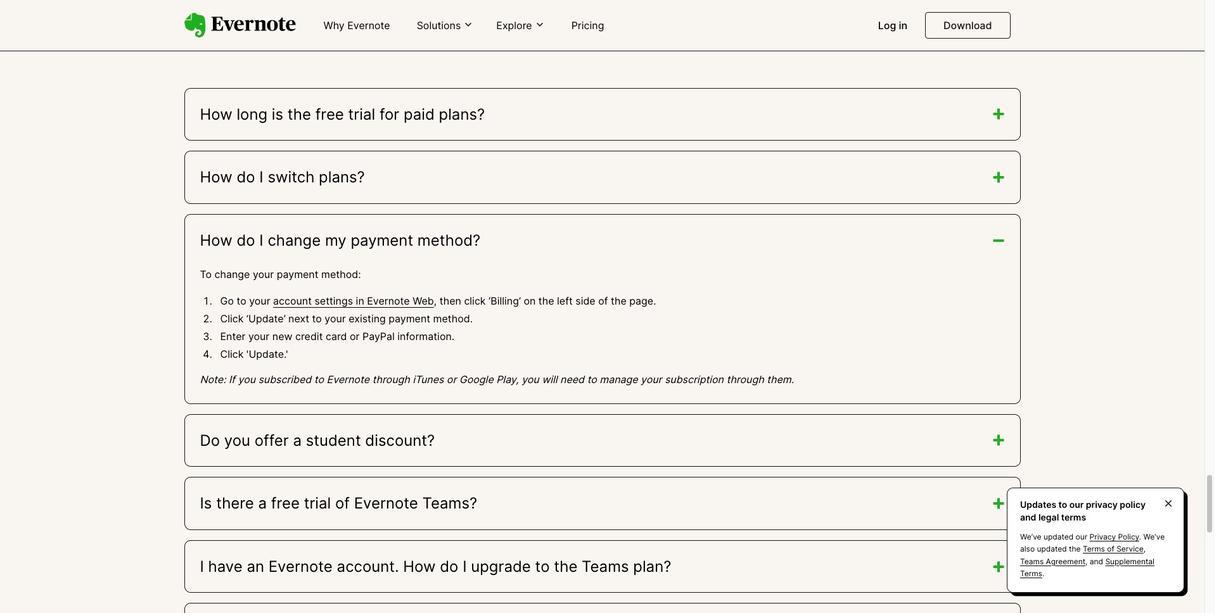 Task type: describe. For each thing, give the bounding box(es) containing it.
explore
[[497, 19, 532, 32]]

need
[[560, 373, 585, 386]]

is
[[272, 105, 283, 123]]

solutions button
[[413, 18, 478, 32]]

legal
[[1039, 512, 1060, 523]]

solutions
[[417, 19, 461, 32]]

0 horizontal spatial change
[[215, 268, 250, 281]]

to
[[200, 268, 212, 281]]

log
[[879, 19, 897, 32]]

terms of service link
[[1084, 545, 1144, 554]]

supplemental
[[1106, 557, 1155, 567]]

account.
[[337, 558, 399, 576]]

upgrade
[[471, 558, 531, 576]]

paypal
[[363, 330, 395, 343]]

how for how do i switch plans?
[[200, 168, 232, 187]]

note: if you subscribed to evernote through itunes or google play, you will need to manage your subscription through them.
[[200, 373, 795, 386]]

1 vertical spatial payment
[[277, 268, 319, 281]]

download link
[[926, 12, 1011, 39]]

discount?
[[365, 431, 435, 450]]

of inside terms of service , teams agreement , and
[[1108, 545, 1115, 554]]

then
[[440, 295, 462, 307]]

your right the manage
[[641, 373, 662, 386]]

1 horizontal spatial a
[[293, 431, 302, 450]]

do you offer a student discount?
[[200, 431, 435, 450]]

note:
[[200, 373, 226, 386]]

plan?
[[634, 558, 672, 576]]

google
[[460, 373, 494, 386]]

teams?
[[423, 495, 478, 513]]

to right upgrade
[[535, 558, 550, 576]]

them.
[[767, 373, 795, 386]]

'update'
[[247, 313, 286, 325]]

credit
[[295, 330, 323, 343]]

how do i change my payment method?
[[200, 231, 481, 250]]

also
[[1021, 545, 1035, 554]]

1 horizontal spatial in
[[899, 19, 908, 32]]

subscription
[[665, 373, 724, 386]]

your up account
[[253, 268, 274, 281]]

new
[[273, 330, 293, 343]]

. for .
[[1043, 569, 1045, 579]]

or inside go to your account settings in evernote web , then click 'billing' on the left side of the page. click 'update' next to your existing payment method. enter your new credit card or paypal information. click 'update.'
[[350, 330, 360, 343]]

terms
[[1062, 512, 1087, 523]]

method.
[[433, 313, 473, 325]]

why
[[324, 19, 345, 32]]

2 vertical spatial ,
[[1086, 557, 1088, 567]]

policy
[[1119, 533, 1140, 542]]

how for how long is the free trial for paid plans?
[[200, 105, 232, 123]]

student
[[306, 431, 361, 450]]

our for privacy
[[1070, 500, 1084, 510]]

privacy policy link
[[1090, 533, 1140, 542]]

to right go at left
[[237, 295, 246, 307]]

my
[[325, 231, 347, 250]]

'billing'
[[489, 295, 521, 307]]

log in link
[[871, 14, 916, 38]]

0 vertical spatial free
[[316, 105, 344, 123]]

privacy
[[1090, 533, 1117, 542]]

will
[[542, 373, 558, 386]]

why evernote
[[324, 19, 390, 32]]

next
[[289, 313, 309, 325]]

go to your account settings in evernote web , then click 'billing' on the left side of the page. click 'update' next to your existing payment method. enter your new credit card or paypal information. click 'update.'
[[220, 295, 657, 361]]

page.
[[630, 295, 657, 307]]

account settings in evernote web link
[[273, 295, 434, 307]]

method?
[[418, 231, 481, 250]]

go
[[220, 295, 234, 307]]

manage
[[600, 373, 638, 386]]

an
[[247, 558, 264, 576]]

0 vertical spatial change
[[268, 231, 321, 250]]

1 vertical spatial plans?
[[319, 168, 365, 187]]

why evernote link
[[316, 14, 398, 38]]

. for . we've also updated the
[[1140, 533, 1142, 542]]

evernote logo image
[[184, 13, 296, 38]]

download
[[944, 19, 993, 32]]

0 horizontal spatial a
[[258, 495, 267, 513]]

updates
[[1021, 500, 1057, 510]]

service
[[1117, 545, 1144, 554]]

settings
[[315, 295, 353, 307]]

log in
[[879, 19, 908, 32]]

do
[[200, 431, 220, 450]]

web
[[413, 295, 434, 307]]

account
[[273, 295, 312, 307]]

play,
[[497, 373, 519, 386]]

offer
[[255, 431, 289, 450]]

information.
[[398, 330, 455, 343]]

1 we've from the left
[[1021, 533, 1042, 542]]

0 vertical spatial plans?
[[439, 105, 485, 123]]

1 click from the top
[[220, 313, 244, 325]]

i have an evernote account. how do i upgrade to the teams plan?
[[200, 558, 672, 576]]

side
[[576, 295, 596, 307]]

'update.'
[[247, 348, 288, 361]]

2 through from the left
[[727, 373, 764, 386]]

2 vertical spatial do
[[440, 558, 459, 576]]

payment inside go to your account settings in evernote web , then click 'billing' on the left side of the page. click 'update' next to your existing payment method. enter your new credit card or paypal information. click 'update.'
[[389, 313, 431, 325]]

paid
[[404, 105, 435, 123]]

your up card
[[325, 313, 346, 325]]



Task type: vqa. For each thing, say whether or not it's contained in the screenshot.
How related to How do I change my payment method?
yes



Task type: locate. For each thing, give the bounding box(es) containing it.
0 vertical spatial trial
[[348, 105, 375, 123]]

change right to in the left of the page
[[215, 268, 250, 281]]

i left upgrade
[[463, 558, 467, 576]]

change
[[268, 231, 321, 250], [215, 268, 250, 281]]

payment
[[351, 231, 413, 250], [277, 268, 319, 281], [389, 313, 431, 325]]

pricing
[[572, 19, 604, 32]]

for
[[380, 105, 400, 123]]

click
[[220, 313, 244, 325], [220, 348, 244, 361]]

long
[[237, 105, 268, 123]]

on
[[524, 295, 536, 307]]

explore button
[[493, 18, 549, 32]]

1 vertical spatial or
[[447, 373, 457, 386]]

0 horizontal spatial ,
[[434, 295, 437, 307]]

1 vertical spatial updated
[[1038, 545, 1067, 554]]

click down 'enter'
[[220, 348, 244, 361]]

updated down legal
[[1044, 533, 1074, 542]]

2 vertical spatial payment
[[389, 313, 431, 325]]

plans? right switch
[[319, 168, 365, 187]]

1 horizontal spatial of
[[599, 295, 608, 307]]

1 horizontal spatial plans?
[[439, 105, 485, 123]]

to evernote
[[314, 373, 370, 386]]

pricing link
[[564, 14, 612, 38]]

our up terms of service , teams agreement , and
[[1076, 533, 1088, 542]]

a right offer
[[293, 431, 302, 450]]

evernote inside go to your account settings in evernote web , then click 'billing' on the left side of the page. click 'update' next to your existing payment method. enter your new credit card or paypal information. click 'update.'
[[367, 295, 410, 307]]

trial down do you offer a student discount?
[[304, 495, 331, 513]]

your
[[253, 268, 274, 281], [249, 295, 270, 307], [325, 313, 346, 325], [248, 330, 270, 343], [641, 373, 662, 386]]

or right card
[[350, 330, 360, 343]]

click
[[464, 295, 486, 307]]

1 horizontal spatial trial
[[348, 105, 375, 123]]

2 vertical spatial of
[[1108, 545, 1115, 554]]

updated
[[1044, 533, 1074, 542], [1038, 545, 1067, 554]]

, left then
[[434, 295, 437, 307]]

we've inside . we've also updated the
[[1144, 533, 1165, 542]]

card
[[326, 330, 347, 343]]

we've
[[1021, 533, 1042, 542], [1144, 533, 1165, 542]]

2 horizontal spatial ,
[[1144, 545, 1146, 554]]

and down updates
[[1021, 512, 1037, 523]]

teams
[[1021, 557, 1044, 567], [582, 558, 629, 576]]

the inside . we've also updated the
[[1070, 545, 1081, 554]]

is
[[200, 495, 212, 513]]

0 horizontal spatial terms
[[1021, 569, 1043, 579]]

0 vertical spatial .
[[1140, 533, 1142, 542]]

our inside updates to our privacy policy and legal terms
[[1070, 500, 1084, 510]]

our for privacy
[[1076, 533, 1088, 542]]

terms of service , teams agreement , and
[[1021, 545, 1146, 567]]

0 vertical spatial do
[[237, 168, 255, 187]]

0 vertical spatial or
[[350, 330, 360, 343]]

privacy
[[1087, 500, 1118, 510]]

through left itunes
[[372, 373, 410, 386]]

how long is the free trial for paid plans?
[[200, 105, 485, 123]]

1 horizontal spatial free
[[316, 105, 344, 123]]

there
[[216, 495, 254, 513]]

0 vertical spatial and
[[1021, 512, 1037, 523]]

do
[[237, 168, 255, 187], [237, 231, 255, 250], [440, 558, 459, 576]]

subscribed
[[258, 373, 311, 386]]

we've up also
[[1021, 533, 1042, 542]]

free
[[316, 105, 344, 123], [271, 495, 300, 513]]

you left will
[[522, 373, 539, 386]]

in right log
[[899, 19, 908, 32]]

teams left the plan? at the bottom right
[[582, 558, 629, 576]]

existing
[[349, 313, 386, 325]]

terms down also
[[1021, 569, 1043, 579]]

0 horizontal spatial through
[[372, 373, 410, 386]]

a
[[293, 431, 302, 450], [258, 495, 267, 513]]

of inside go to your account settings in evernote web , then click 'billing' on the left side of the page. click 'update' next to your existing payment method. enter your new credit card or paypal information. click 'update.'
[[599, 295, 608, 307]]

and inside terms of service , teams agreement , and
[[1090, 557, 1104, 567]]

. down teams agreement link
[[1043, 569, 1045, 579]]

enter
[[220, 330, 246, 343]]

1 through from the left
[[372, 373, 410, 386]]

your down 'update'
[[248, 330, 270, 343]]

1 horizontal spatial through
[[727, 373, 764, 386]]

teams down also
[[1021, 557, 1044, 567]]

0 vertical spatial payment
[[351, 231, 413, 250]]

1 horizontal spatial or
[[447, 373, 457, 386]]

0 vertical spatial click
[[220, 313, 244, 325]]

if
[[229, 373, 235, 386]]

do left upgrade
[[440, 558, 459, 576]]

1 horizontal spatial change
[[268, 231, 321, 250]]

switch
[[268, 168, 315, 187]]

free right there
[[271, 495, 300, 513]]

trial left for
[[348, 105, 375, 123]]

itunes
[[413, 373, 444, 386]]

you right do
[[224, 431, 250, 450]]

0 horizontal spatial of
[[335, 495, 350, 513]]

. up "service"
[[1140, 533, 1142, 542]]

how do i switch plans?
[[200, 168, 365, 187]]

1 horizontal spatial ,
[[1086, 557, 1088, 567]]

0 horizontal spatial and
[[1021, 512, 1037, 523]]

0 vertical spatial ,
[[434, 295, 437, 307]]

0 horizontal spatial teams
[[582, 558, 629, 576]]

have
[[208, 558, 243, 576]]

1 horizontal spatial we've
[[1144, 533, 1165, 542]]

payment down web
[[389, 313, 431, 325]]

to up terms
[[1059, 500, 1068, 510]]

0 horizontal spatial in
[[356, 295, 364, 307]]

terms inside the supplemental terms
[[1021, 569, 1043, 579]]

in inside go to your account settings in evernote web , then click 'billing' on the left side of the page. click 'update' next to your existing payment method. enter your new credit card or paypal information. click 'update.'
[[356, 295, 364, 307]]

2 horizontal spatial of
[[1108, 545, 1115, 554]]

a right there
[[258, 495, 267, 513]]

supplemental terms link
[[1021, 557, 1155, 579]]

in
[[899, 19, 908, 32], [356, 295, 364, 307]]

payment right my at the left of the page
[[351, 231, 413, 250]]

left
[[557, 295, 573, 307]]

1 vertical spatial change
[[215, 268, 250, 281]]

terms down the privacy
[[1084, 545, 1106, 554]]

how for how do i change my payment method?
[[200, 231, 232, 250]]

you
[[238, 373, 256, 386], [522, 373, 539, 386], [224, 431, 250, 450]]

to
[[237, 295, 246, 307], [312, 313, 322, 325], [587, 373, 597, 386], [1059, 500, 1068, 510], [535, 558, 550, 576]]

and inside updates to our privacy policy and legal terms
[[1021, 512, 1037, 523]]

teams agreement link
[[1021, 557, 1086, 567]]

plans? right paid
[[439, 105, 485, 123]]

0 horizontal spatial free
[[271, 495, 300, 513]]

0 vertical spatial our
[[1070, 500, 1084, 510]]

click up 'enter'
[[220, 313, 244, 325]]

to inside updates to our privacy policy and legal terms
[[1059, 500, 1068, 510]]

. we've also updated the
[[1021, 533, 1165, 554]]

i up to change your payment method:
[[260, 231, 264, 250]]

method:
[[321, 268, 361, 281]]

of
[[599, 295, 608, 307], [335, 495, 350, 513], [1108, 545, 1115, 554]]

you right if
[[238, 373, 256, 386]]

through left them.
[[727, 373, 764, 386]]

1 horizontal spatial teams
[[1021, 557, 1044, 567]]

1 horizontal spatial and
[[1090, 557, 1104, 567]]

we've updated our privacy policy
[[1021, 533, 1140, 542]]

1 vertical spatial a
[[258, 495, 267, 513]]

0 horizontal spatial plans?
[[319, 168, 365, 187]]

.
[[1140, 533, 1142, 542], [1043, 569, 1045, 579]]

to change your payment method:
[[200, 268, 361, 281]]

1 vertical spatial do
[[237, 231, 255, 250]]

updated inside . we've also updated the
[[1038, 545, 1067, 554]]

policy
[[1121, 500, 1146, 510]]

plans?
[[439, 105, 485, 123], [319, 168, 365, 187]]

in up existing
[[356, 295, 364, 307]]

0 vertical spatial in
[[899, 19, 908, 32]]

1 vertical spatial terms
[[1021, 569, 1043, 579]]

, down . we've also updated the
[[1086, 557, 1088, 567]]

our up terms
[[1070, 500, 1084, 510]]

1 horizontal spatial .
[[1140, 533, 1142, 542]]

our
[[1070, 500, 1084, 510], [1076, 533, 1088, 542]]

i left switch
[[260, 168, 264, 187]]

we've right the policy
[[1144, 533, 1165, 542]]

,
[[434, 295, 437, 307], [1144, 545, 1146, 554], [1086, 557, 1088, 567]]

1 vertical spatial free
[[271, 495, 300, 513]]

0 horizontal spatial .
[[1043, 569, 1045, 579]]

1 vertical spatial our
[[1076, 533, 1088, 542]]

updates to our privacy policy and legal terms
[[1021, 500, 1146, 523]]

is there a free trial of evernote teams?
[[200, 495, 478, 513]]

0 horizontal spatial trial
[[304, 495, 331, 513]]

0 vertical spatial terms
[[1084, 545, 1106, 554]]

i left the have
[[200, 558, 204, 576]]

terms inside terms of service , teams agreement , and
[[1084, 545, 1106, 554]]

. inside . we've also updated the
[[1140, 533, 1142, 542]]

and down . we've also updated the
[[1090, 557, 1104, 567]]

, inside go to your account settings in evernote web , then click 'billing' on the left side of the page. click 'update' next to your existing payment method. enter your new credit card or paypal information. click 'update.'
[[434, 295, 437, 307]]

agreement
[[1047, 557, 1086, 567]]

updated up teams agreement link
[[1038, 545, 1067, 554]]

supplemental terms
[[1021, 557, 1155, 579]]

1 vertical spatial in
[[356, 295, 364, 307]]

0 horizontal spatial or
[[350, 330, 360, 343]]

0 vertical spatial a
[[293, 431, 302, 450]]

do for change
[[237, 231, 255, 250]]

1 horizontal spatial terms
[[1084, 545, 1106, 554]]

to right need
[[587, 373, 597, 386]]

do for switch
[[237, 168, 255, 187]]

0 vertical spatial updated
[[1044, 533, 1074, 542]]

payment up account
[[277, 268, 319, 281]]

do up to change your payment method:
[[237, 231, 255, 250]]

1 vertical spatial .
[[1043, 569, 1045, 579]]

to right next
[[312, 313, 322, 325]]

1 vertical spatial ,
[[1144, 545, 1146, 554]]

teams inside terms of service , teams agreement , and
[[1021, 557, 1044, 567]]

2 click from the top
[[220, 348, 244, 361]]

0 horizontal spatial we've
[[1021, 533, 1042, 542]]

, up supplemental
[[1144, 545, 1146, 554]]

1 vertical spatial and
[[1090, 557, 1104, 567]]

your up 'update'
[[249, 295, 270, 307]]

1 vertical spatial of
[[335, 495, 350, 513]]

1 vertical spatial trial
[[304, 495, 331, 513]]

0 vertical spatial of
[[599, 295, 608, 307]]

free right is
[[316, 105, 344, 123]]

1 vertical spatial click
[[220, 348, 244, 361]]

change up to change your payment method:
[[268, 231, 321, 250]]

do left switch
[[237, 168, 255, 187]]

2 we've from the left
[[1144, 533, 1165, 542]]

or right itunes
[[447, 373, 457, 386]]



